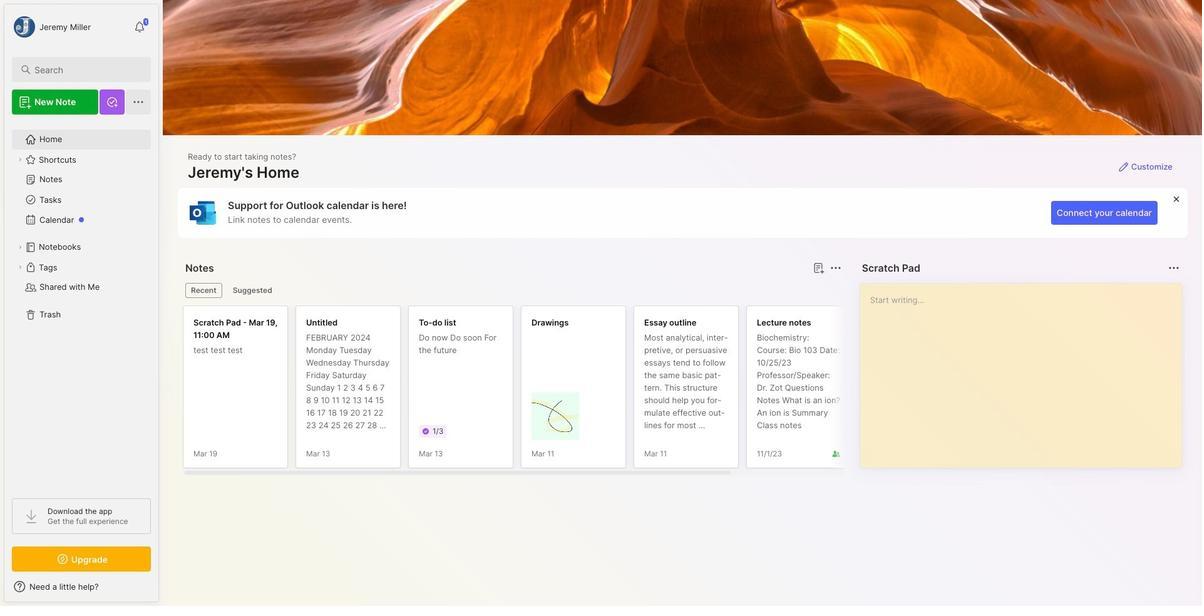 Task type: describe. For each thing, give the bounding box(es) containing it.
1 tab from the left
[[185, 283, 222, 298]]

main element
[[0, 0, 163, 606]]

thumbnail image
[[532, 393, 579, 440]]

tree inside main element
[[4, 122, 158, 487]]

Start writing… text field
[[870, 284, 1181, 458]]

click to collapse image
[[158, 583, 167, 598]]

expand tags image
[[16, 264, 24, 271]]

2 tab from the left
[[227, 283, 278, 298]]



Task type: vqa. For each thing, say whether or not it's contained in the screenshot.
trial to the left
no



Task type: locate. For each thing, give the bounding box(es) containing it.
0 horizontal spatial tab
[[185, 283, 222, 298]]

none search field inside main element
[[34, 62, 140, 77]]

row group
[[183, 306, 972, 476]]

1 horizontal spatial more actions field
[[1165, 259, 1183, 277]]

1 horizontal spatial tab
[[227, 283, 278, 298]]

More actions field
[[827, 259, 844, 277], [1165, 259, 1183, 277]]

WHAT'S NEW field
[[4, 577, 158, 597]]

Account field
[[12, 14, 91, 39]]

2 more actions field from the left
[[1165, 259, 1183, 277]]

tab list
[[185, 283, 839, 298]]

None search field
[[34, 62, 140, 77]]

expand notebooks image
[[16, 244, 24, 251]]

1 more actions field from the left
[[827, 259, 844, 277]]

Search text field
[[34, 64, 140, 76]]

tab
[[185, 283, 222, 298], [227, 283, 278, 298]]

more actions image
[[828, 260, 843, 275]]

0 horizontal spatial more actions field
[[827, 259, 844, 277]]

more actions image
[[1166, 260, 1181, 275]]

tree
[[4, 122, 158, 487]]



